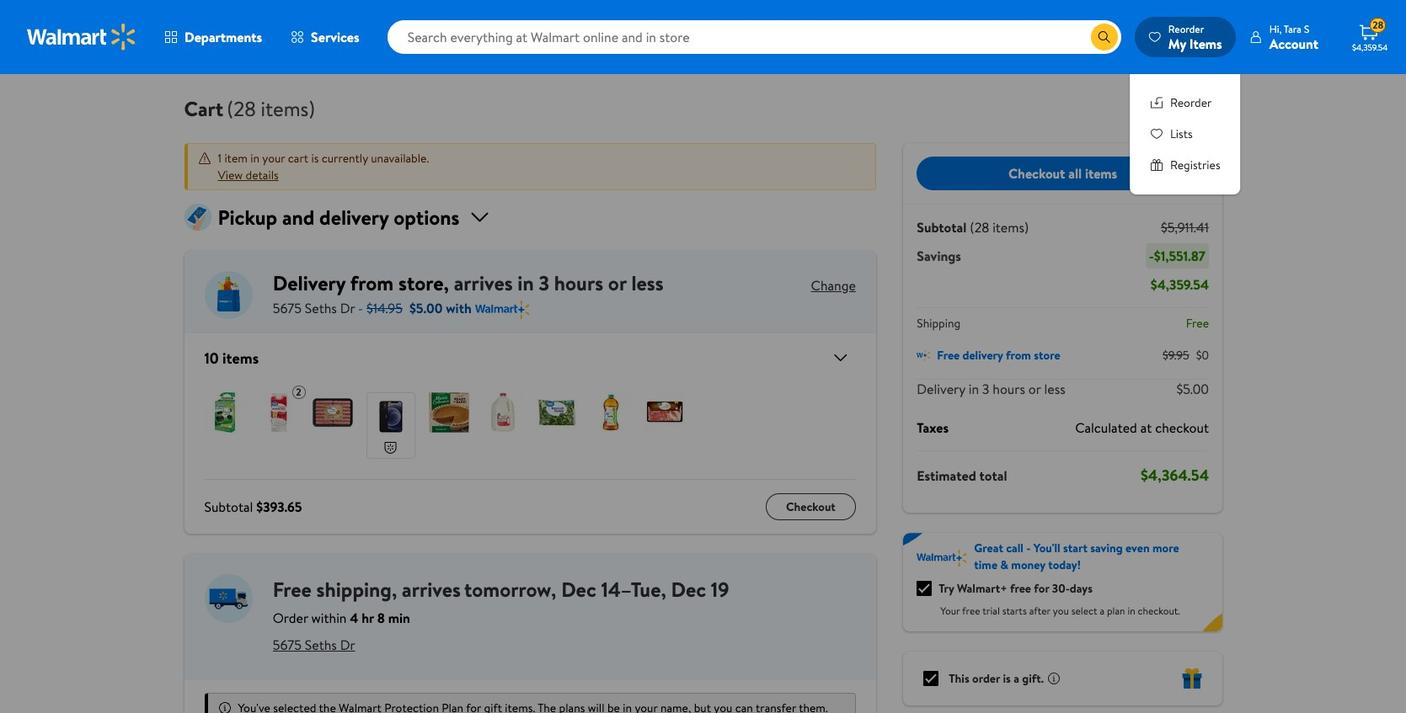 Task type: describe. For each thing, give the bounding box(es) containing it.
unavailable.
[[371, 150, 429, 167]]

checkout for checkout
[[786, 499, 836, 516]]

free shipping, arrives tomorrow, dec 14 to tue, dec 19 5675 seths dr element
[[184, 555, 876, 666]]

$1,551.87
[[1154, 247, 1205, 265]]

1 vertical spatial free
[[962, 604, 980, 618]]

services button
[[276, 17, 374, 57]]

arrives inside the free shipping , arrives tomorrow, dec 14–tue, dec 19 order within 4 hr 8 min 5675 seths dr
[[402, 576, 461, 604]]

subtotal $393.65
[[204, 498, 302, 517]]

, inside the free shipping , arrives tomorrow, dec 14–tue, dec 19 order within 4 hr 8 min 5675 seths dr
[[392, 576, 397, 604]]

banner containing great call - you'll start saving even more time & money today!
[[903, 533, 1222, 632]]

$9.95
[[1162, 347, 1189, 364]]

14–tue,
[[601, 576, 666, 604]]

saving
[[1090, 540, 1122, 557]]

1 vertical spatial alert
[[204, 694, 856, 714]]

0 horizontal spatial store
[[398, 269, 444, 297]]

select
[[1071, 604, 1097, 618]]

min
[[388, 609, 410, 628]]

order
[[273, 609, 308, 628]]

hi, tara s account
[[1269, 21, 1319, 53]]

change
[[811, 276, 856, 295]]

reorder for reorder
[[1170, 94, 1212, 111]]

days
[[1069, 580, 1092, 597]]

estimated
[[917, 466, 976, 485]]

calculated at checkout
[[1075, 419, 1209, 437]]

5675 inside the free shipping , arrives tomorrow, dec 14–tue, dec 19 order within 4 hr 8 min 5675 seths dr
[[273, 636, 302, 655]]

free for store
[[937, 347, 959, 364]]

cart
[[184, 94, 223, 123]]

in inside 1 item in your cart is currently unavailable. view details
[[250, 150, 259, 167]]

at
[[1140, 419, 1152, 437]]

1 seths from the top
[[305, 299, 337, 318]]

dr inside the free shipping , arrives tomorrow, dec 14–tue, dec 19 order within 4 hr 8 min 5675 seths dr
[[340, 636, 355, 655]]

savings
[[917, 247, 961, 265]]

s
[[1304, 21, 1310, 36]]

estimated total
[[917, 466, 1007, 485]]

1 item in your cart is currently unavailable. view details
[[218, 150, 429, 184]]

time
[[974, 557, 997, 574]]

change button
[[811, 276, 856, 295]]

fujifilm quicksnap one time use 35mm camera with flash with addon services image
[[204, 393, 245, 433]]

$5,911.41
[[1160, 218, 1209, 237]]

cart (28 items)
[[184, 94, 315, 123]]

view
[[218, 167, 243, 184]]

$14.95
[[367, 299, 403, 318]]

0 vertical spatial ,
[[444, 269, 449, 297]]

- for - $14.95
[[358, 299, 363, 318]]

&
[[1000, 557, 1008, 574]]

0 vertical spatial from
[[350, 269, 394, 297]]

1 horizontal spatial from
[[1006, 347, 1031, 364]]

order
[[972, 671, 1000, 687]]

straight talk apple iphone 12, 64gb, black- prepaid smartphone [locked to straight talk] with addon services image
[[370, 397, 411, 438]]

shipping
[[917, 315, 960, 332]]

for
[[1034, 580, 1049, 597]]

checkout for checkout all items
[[1008, 164, 1065, 183]]

$9.95 $0
[[1162, 347, 1209, 364]]

seths inside the free shipping , arrives tomorrow, dec 14–tue, dec 19 order within 4 hr 8 min 5675 seths dr
[[305, 636, 337, 655]]

is inside 1 item in your cart is currently unavailable. view details
[[311, 150, 319, 167]]

1 vertical spatial hours
[[992, 380, 1025, 399]]

item
[[224, 150, 248, 167]]

total
[[979, 466, 1007, 485]]

0 horizontal spatial walmart plus image
[[475, 301, 530, 320]]

4
[[350, 609, 358, 628]]

This order is a gift. checkbox
[[923, 671, 938, 687]]

5675 seths dr button
[[273, 636, 355, 655]]

your
[[262, 150, 285, 167]]

in inside banner
[[1127, 604, 1135, 618]]

great value uncooked original breakfast pork sausage links 12 oz package with addon services image
[[312, 393, 353, 433]]

gift.
[[1022, 671, 1043, 687]]

1 vertical spatial items
[[222, 348, 259, 369]]

great call - you'll start saving even more time & money today!
[[974, 540, 1179, 574]]

$4,364.54
[[1140, 465, 1209, 486]]

you
[[1053, 604, 1069, 618]]

great
[[974, 540, 1003, 557]]

delivery
[[962, 347, 1003, 364]]

shipping
[[316, 576, 392, 604]]

all
[[1068, 164, 1081, 183]]

checkout all items
[[1008, 164, 1117, 183]]

marie callender's pumpkin pie, 36 oz (frozen) with addon services image
[[428, 393, 469, 433]]

1 dr from the top
[[340, 299, 355, 318]]

learn more about gifting image
[[1047, 672, 1060, 686]]

hi,
[[1269, 21, 1282, 36]]

this order is a gift.
[[949, 671, 1043, 687]]

items) for cart (28 items)
[[261, 94, 315, 123]]

1 vertical spatial or
[[1028, 380, 1041, 399]]

0 vertical spatial free
[[1010, 580, 1031, 597]]

walmart plus image
[[917, 345, 937, 366]]

free shipping , arrives tomorrow, dec 14–tue, dec 19 order within 4 hr 8 min 5675 seths dr
[[273, 576, 729, 655]]

walmart image
[[27, 24, 136, 51]]

cart
[[288, 150, 308, 167]]

items) for subtotal (28 items)
[[992, 218, 1028, 237]]

your
[[940, 604, 960, 618]]

0 horizontal spatial $4,359.54
[[1150, 276, 1209, 294]]

account
[[1269, 34, 1319, 53]]

after
[[1029, 604, 1050, 618]]

trial
[[982, 604, 999, 618]]

$0
[[1196, 347, 1209, 364]]

try
[[938, 580, 954, 597]]

Your free trial starts after you select a plan in checkout. checkbox
[[917, 581, 932, 597]]

currently
[[322, 150, 368, 167]]

departments
[[185, 28, 262, 46]]

great value 100% apple juice, 96 fl oz with addon services image
[[590, 393, 631, 433]]

reorder for reorder my items
[[1168, 21, 1204, 36]]

calculated
[[1075, 419, 1137, 437]]

alert containing 1 item in your cart is currently unavailable.
[[184, 143, 876, 190]]

great value lactose free whole vitamin d milk, half gallon, 64 fl oz quantity 2 with addon services image
[[258, 393, 299, 433]]

checkout button
[[766, 494, 856, 521]]

you'll
[[1033, 540, 1060, 557]]

my
[[1168, 34, 1186, 53]]

more
[[1152, 540, 1179, 557]]

1 horizontal spatial store
[[1034, 347, 1060, 364]]

details
[[246, 167, 279, 184]]

lists link
[[1150, 126, 1220, 143]]

2
[[296, 385, 301, 400]]

today!
[[1048, 557, 1080, 574]]

10 items
[[204, 348, 259, 369]]

delivery from store , arrives in 3 hours or less
[[273, 269, 664, 297]]

search icon image
[[1098, 30, 1111, 44]]



Task type: locate. For each thing, give the bounding box(es) containing it.
departments button
[[150, 17, 276, 57]]

a left gift.
[[1013, 671, 1019, 687]]

1 horizontal spatial $4,359.54
[[1352, 41, 1388, 53]]

0 vertical spatial hours
[[554, 269, 603, 297]]

items right 10
[[222, 348, 259, 369]]

2 dec from the left
[[671, 576, 706, 604]]

seths
[[305, 299, 337, 318], [305, 636, 337, 655]]

registries
[[1170, 157, 1220, 174]]

0 vertical spatial (28
[[227, 94, 256, 123]]

1 horizontal spatial or
[[1028, 380, 1041, 399]]

$5.00 with
[[409, 299, 472, 318]]

1 vertical spatial walmart plus image
[[917, 550, 967, 567]]

0 horizontal spatial free
[[273, 576, 312, 604]]

walmart plus image up try
[[917, 550, 967, 567]]

walmart plus image right the with
[[475, 301, 530, 320]]

a
[[1099, 604, 1104, 618], [1013, 671, 1019, 687]]

1 horizontal spatial subtotal
[[917, 218, 966, 237]]

1 horizontal spatial 3
[[982, 380, 989, 399]]

1 vertical spatial reorder
[[1170, 94, 1212, 111]]

1 vertical spatial less
[[1044, 380, 1065, 399]]

dec left the 19
[[671, 576, 706, 604]]

walmart plus image
[[475, 301, 530, 320], [917, 550, 967, 567]]

1 vertical spatial is
[[1003, 671, 1010, 687]]

delivery in 3 hours or less
[[917, 380, 1065, 399]]

subtotal (28 items)
[[917, 218, 1028, 237]]

1 vertical spatial ,
[[392, 576, 397, 604]]

$4,359.54
[[1352, 41, 1388, 53], [1150, 276, 1209, 294]]

1 vertical spatial 5675
[[273, 636, 302, 655]]

items) down checkout all items button
[[992, 218, 1028, 237]]

0 horizontal spatial subtotal
[[204, 498, 253, 517]]

1 horizontal spatial -
[[1026, 540, 1030, 557]]

free inside the free shipping , arrives tomorrow, dec 14–tue, dec 19 order within 4 hr 8 min 5675 seths dr
[[273, 576, 312, 604]]

,
[[444, 269, 449, 297], [392, 576, 397, 604]]

$5.00
[[409, 299, 443, 318], [1176, 380, 1209, 399]]

1 vertical spatial checkout
[[786, 499, 836, 516]]

1 vertical spatial -
[[358, 299, 363, 318]]

seths left - $14.95
[[305, 299, 337, 318]]

1 vertical spatial seths
[[305, 636, 337, 655]]

1 vertical spatial arrives
[[402, 576, 461, 604]]

8
[[377, 609, 385, 628]]

walmart+
[[957, 580, 1007, 597]]

plan
[[1107, 604, 1125, 618]]

2 horizontal spatial free
[[1186, 315, 1209, 332]]

28
[[1373, 18, 1384, 32]]

tomorrow,
[[464, 576, 556, 604]]

free
[[1010, 580, 1031, 597], [962, 604, 980, 618]]

0 vertical spatial dr
[[340, 299, 355, 318]]

0 horizontal spatial $5.00
[[409, 299, 443, 318]]

items right the all
[[1085, 164, 1117, 183]]

$393.65
[[256, 498, 302, 517]]

1 horizontal spatial is
[[1003, 671, 1010, 687]]

hours
[[554, 269, 603, 297], [992, 380, 1025, 399]]

1 5675 from the top
[[273, 299, 302, 318]]

1 vertical spatial delivery
[[917, 380, 965, 399]]

10
[[204, 348, 219, 369]]

1 horizontal spatial $5.00
[[1176, 380, 1209, 399]]

2 dr from the top
[[340, 636, 355, 655]]

1 horizontal spatial free
[[937, 347, 959, 364]]

- for -$1,551.87
[[1149, 247, 1154, 265]]

0 vertical spatial a
[[1099, 604, 1104, 618]]

free up order
[[273, 576, 312, 604]]

0 vertical spatial $5.00
[[409, 299, 443, 318]]

a left plan
[[1099, 604, 1104, 618]]

0 vertical spatial $4,359.54
[[1352, 41, 1388, 53]]

from
[[350, 269, 394, 297], [1006, 347, 1031, 364]]

1 vertical spatial 3
[[982, 380, 989, 399]]

arrives up the with
[[454, 269, 513, 297]]

starts
[[1002, 604, 1026, 618]]

1 vertical spatial store
[[1034, 347, 1060, 364]]

is
[[311, 150, 319, 167], [1003, 671, 1010, 687]]

1 vertical spatial (28
[[970, 218, 989, 237]]

0 vertical spatial delivery
[[273, 269, 345, 297]]

$5.00 for $5.00
[[1176, 380, 1209, 399]]

try walmart+ free for 30-days
[[938, 580, 1092, 597]]

0 vertical spatial seths
[[305, 299, 337, 318]]

, up $5.00 with at the top left of the page
[[444, 269, 449, 297]]

free
[[1186, 315, 1209, 332], [937, 347, 959, 364], [273, 576, 312, 604]]

great value hickory smoked bacon, 12 oz with addon services image
[[644, 393, 685, 433]]

1 horizontal spatial less
[[1044, 380, 1065, 399]]

0 horizontal spatial items)
[[261, 94, 315, 123]]

arrives up min
[[402, 576, 461, 604]]

less
[[631, 269, 664, 297], [1044, 380, 1065, 399]]

banner
[[903, 533, 1222, 632]]

0 horizontal spatial dec
[[561, 576, 596, 604]]

lists
[[1170, 126, 1193, 142]]

checkout
[[1008, 164, 1065, 183], [786, 499, 836, 516]]

arrives in 3 hours or less element
[[454, 269, 664, 297]]

2 horizontal spatial -
[[1149, 247, 1154, 265]]

free left for on the bottom right of page
[[1010, 580, 1031, 597]]

checkout
[[1155, 419, 1209, 437]]

within
[[311, 609, 347, 628]]

1 vertical spatial $5.00
[[1176, 380, 1209, 399]]

great value frozen broccoli florets, 12 oz steamable bag with addon services image
[[536, 393, 577, 433]]

from right delivery
[[1006, 347, 1031, 364]]

1 vertical spatial a
[[1013, 671, 1019, 687]]

1 horizontal spatial a
[[1099, 604, 1104, 618]]

1 vertical spatial $4,359.54
[[1150, 276, 1209, 294]]

0 vertical spatial items)
[[261, 94, 315, 123]]

from up - $14.95
[[350, 269, 394, 297]]

0 horizontal spatial checkout
[[786, 499, 836, 516]]

0 vertical spatial free
[[1186, 315, 1209, 332]]

$4,359.54 down the 28
[[1352, 41, 1388, 53]]

hr
[[362, 609, 374, 628]]

0 horizontal spatial or
[[608, 269, 627, 297]]

0 horizontal spatial ,
[[392, 576, 397, 604]]

items) up cart
[[261, 94, 315, 123]]

(28
[[227, 94, 256, 123], [970, 218, 989, 237]]

Walmart Site-Wide search field
[[387, 20, 1121, 54]]

reorder link
[[1150, 94, 1220, 112]]

reorder my items
[[1168, 21, 1222, 53]]

checkout all items button
[[917, 157, 1209, 190]]

checkout.
[[1137, 604, 1180, 618]]

19
[[711, 576, 729, 604]]

-$1,551.87
[[1149, 247, 1205, 265]]

even
[[1125, 540, 1149, 557]]

seths down within
[[305, 636, 337, 655]]

1 horizontal spatial (28
[[970, 218, 989, 237]]

taxes
[[917, 419, 948, 437]]

reorder inside reorder my items
[[1168, 21, 1204, 36]]

1 horizontal spatial checkout
[[1008, 164, 1065, 183]]

-
[[1149, 247, 1154, 265], [358, 299, 363, 318], [1026, 540, 1030, 557]]

0 horizontal spatial 3
[[539, 269, 549, 297]]

0 horizontal spatial free
[[962, 604, 980, 618]]

great value whole vitamin d milk, gallon, 128 fl oz with addon services image
[[482, 393, 523, 433]]

2 5675 from the top
[[273, 636, 302, 655]]

(28 for subtotal
[[970, 218, 989, 237]]

reorder inside reorder link
[[1170, 94, 1212, 111]]

Search search field
[[387, 20, 1121, 54]]

0 vertical spatial less
[[631, 269, 664, 297]]

1 horizontal spatial walmart plus image
[[917, 550, 967, 567]]

$5.00 for $5.00 with
[[409, 299, 443, 318]]

1 vertical spatial subtotal
[[204, 498, 253, 517]]

30-
[[1052, 580, 1069, 597]]

0 horizontal spatial (28
[[227, 94, 256, 123]]

0 horizontal spatial is
[[311, 150, 319, 167]]

0 horizontal spatial a
[[1013, 671, 1019, 687]]

1 vertical spatial from
[[1006, 347, 1031, 364]]

$5.00 left the with
[[409, 299, 443, 318]]

alert
[[184, 143, 876, 190], [204, 694, 856, 714]]

free for arrives
[[273, 576, 312, 604]]

subtotal up savings
[[917, 218, 966, 237]]

reorder up lists link
[[1170, 94, 1212, 111]]

this
[[949, 671, 969, 687]]

, up min
[[392, 576, 397, 604]]

items inside checkout all items button
[[1085, 164, 1117, 183]]

2 seths from the top
[[305, 636, 337, 655]]

2 vertical spatial -
[[1026, 540, 1030, 557]]

view details button
[[218, 167, 279, 184]]

1 dec from the left
[[561, 576, 596, 604]]

0 vertical spatial items
[[1085, 164, 1117, 183]]

0 vertical spatial or
[[608, 269, 627, 297]]

a inside banner
[[1099, 604, 1104, 618]]

start
[[1063, 540, 1087, 557]]

(28 for cart
[[227, 94, 256, 123]]

0 vertical spatial -
[[1149, 247, 1154, 265]]

0 vertical spatial 3
[[539, 269, 549, 297]]

delivery up 5675 seths dr
[[273, 269, 345, 297]]

$5.00 down $9.95 $0
[[1176, 380, 1209, 399]]

delivery for delivery from store , arrives in 3 hours or less
[[273, 269, 345, 297]]

0 vertical spatial 5675
[[273, 299, 302, 318]]

0 vertical spatial subtotal
[[917, 218, 966, 237]]

- $14.95
[[355, 299, 403, 318]]

registries link
[[1150, 157, 1220, 174]]

delivery down walmart plus icon
[[917, 380, 965, 399]]

clear search field text image
[[1071, 30, 1084, 43]]

money
[[1011, 557, 1045, 574]]

gifting image
[[1182, 669, 1202, 689]]

in
[[250, 150, 259, 167], [518, 269, 534, 297], [968, 380, 979, 399], [1127, 604, 1135, 618]]

free up $0
[[1186, 315, 1209, 332]]

0 horizontal spatial -
[[358, 299, 363, 318]]

reorder up reorder link
[[1168, 21, 1204, 36]]

items
[[1190, 34, 1222, 53]]

1 vertical spatial dr
[[340, 636, 355, 655]]

subtotal for subtotal $393.65
[[204, 498, 253, 517]]

dr left $14.95
[[340, 299, 355, 318]]

0 vertical spatial checkout
[[1008, 164, 1065, 183]]

1 horizontal spatial dec
[[671, 576, 706, 604]]

$4,359.54 down $1,551.87
[[1150, 276, 1209, 294]]

1 horizontal spatial free
[[1010, 580, 1031, 597]]

store up $5.00 with at the top left of the page
[[398, 269, 444, 297]]

0 horizontal spatial delivery
[[273, 269, 345, 297]]

1 horizontal spatial ,
[[444, 269, 449, 297]]

is right order
[[1003, 671, 1010, 687]]

dec
[[561, 576, 596, 604], [671, 576, 706, 604]]

0 horizontal spatial hours
[[554, 269, 603, 297]]

0 horizontal spatial from
[[350, 269, 394, 297]]

arrives
[[454, 269, 513, 297], [402, 576, 461, 604]]

fulfillment logo image
[[204, 575, 253, 623]]

2 button
[[184, 373, 876, 480]]

0 vertical spatial reorder
[[1168, 21, 1204, 36]]

free delivery from store
[[937, 347, 1060, 364]]

0 vertical spatial arrives
[[454, 269, 513, 297]]

1
[[218, 150, 222, 167]]

- inside great call - you'll start saving even more time & money today!
[[1026, 540, 1030, 557]]

0 vertical spatial alert
[[184, 143, 876, 190]]

items
[[1085, 164, 1117, 183], [222, 348, 259, 369]]

5675 seths dr
[[273, 299, 355, 318]]

dr down the 4
[[340, 636, 355, 655]]

1 horizontal spatial delivery
[[917, 380, 965, 399]]

1 vertical spatial free
[[937, 347, 959, 364]]

1 horizontal spatial items)
[[992, 218, 1028, 237]]

2 vertical spatial free
[[273, 576, 312, 604]]

0 vertical spatial walmart plus image
[[475, 301, 530, 320]]

store
[[398, 269, 444, 297], [1034, 347, 1060, 364]]

0 vertical spatial store
[[398, 269, 444, 297]]

0 horizontal spatial items
[[222, 348, 259, 369]]

tara
[[1284, 21, 1302, 36]]

store right delivery
[[1034, 347, 1060, 364]]

is right cart
[[311, 150, 319, 167]]

1 horizontal spatial items
[[1085, 164, 1117, 183]]

0 horizontal spatial less
[[631, 269, 664, 297]]

0 vertical spatial is
[[311, 150, 319, 167]]

subtotal left the $393.65
[[204, 498, 253, 517]]

dec left 14–tue, at the bottom of page
[[561, 576, 596, 604]]

1 horizontal spatial hours
[[992, 380, 1025, 399]]

subtotal for subtotal (28 items)
[[917, 218, 966, 237]]

delivery for delivery in 3 hours or less
[[917, 380, 965, 399]]

free left trial
[[962, 604, 980, 618]]

free down shipping
[[937, 347, 959, 364]]

call
[[1006, 540, 1023, 557]]

reorder
[[1168, 21, 1204, 36], [1170, 94, 1212, 111]]



Task type: vqa. For each thing, say whether or not it's contained in the screenshot.
left  icon
no



